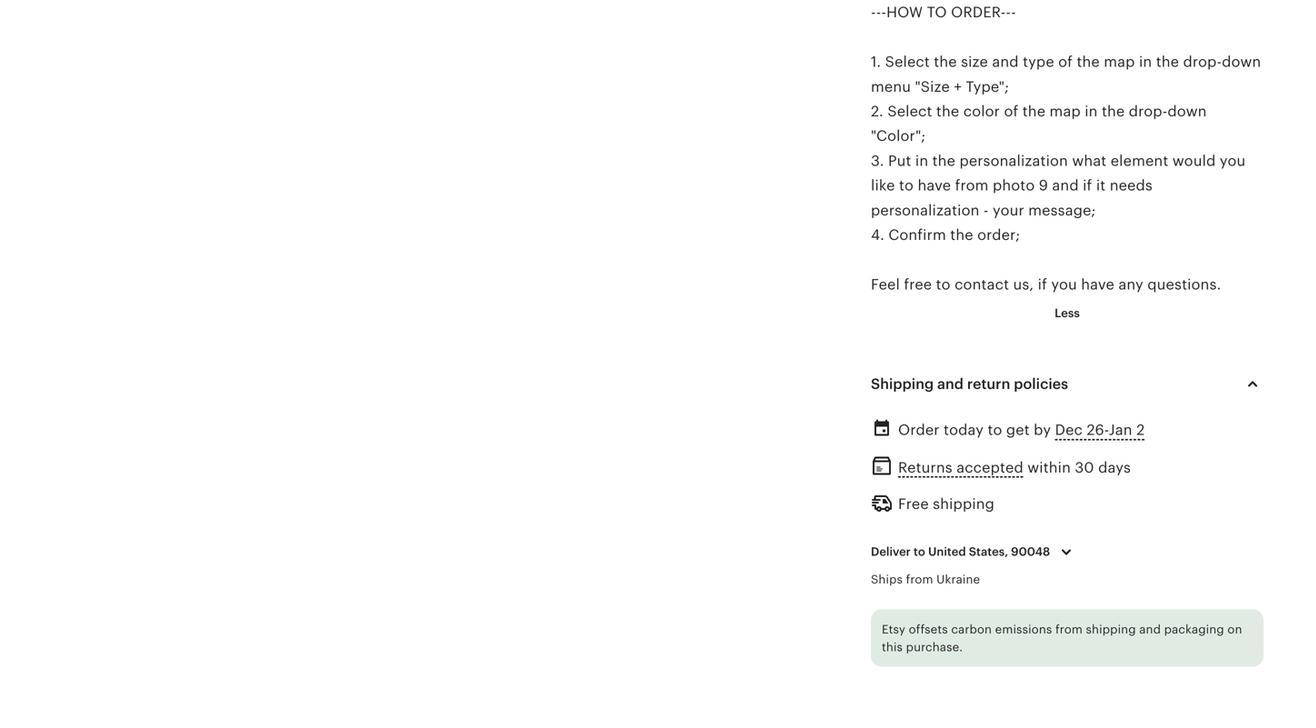 Task type: locate. For each thing, give the bounding box(es) containing it.
you right would
[[1220, 153, 1246, 169]]

0 vertical spatial from
[[956, 177, 989, 194]]

0 horizontal spatial from
[[906, 573, 934, 586]]

of right type
[[1059, 54, 1073, 70]]

0 horizontal spatial down
[[1168, 103, 1208, 120]]

1 vertical spatial personalization
[[871, 202, 980, 219]]

26-
[[1087, 422, 1109, 439]]

1 vertical spatial down
[[1168, 103, 1208, 120]]

0 vertical spatial if
[[1083, 177, 1093, 194]]

1 vertical spatial from
[[906, 573, 934, 586]]

2.
[[871, 103, 884, 120]]

1 horizontal spatial you
[[1220, 153, 1246, 169]]

1 vertical spatial shipping
[[1086, 623, 1137, 637]]

and right the 9
[[1053, 177, 1079, 194]]

down
[[1223, 54, 1262, 70], [1168, 103, 1208, 120]]

map right type
[[1104, 54, 1136, 70]]

to left united on the bottom right
[[914, 545, 926, 559]]

0 horizontal spatial of
[[1005, 103, 1019, 120]]

shipping left "packaging"
[[1086, 623, 1137, 637]]

1 vertical spatial in
[[1085, 103, 1098, 120]]

personalization up confirm
[[871, 202, 980, 219]]

map
[[1104, 54, 1136, 70], [1050, 103, 1081, 120]]

0 horizontal spatial in
[[916, 153, 929, 169]]

feel
[[871, 276, 900, 293]]

and up type";
[[993, 54, 1019, 70]]

if left it
[[1083, 177, 1093, 194]]

0 vertical spatial you
[[1220, 153, 1246, 169]]

have right like
[[918, 177, 952, 194]]

if
[[1083, 177, 1093, 194], [1038, 276, 1048, 293]]

---how to order---
[[871, 4, 1017, 21]]

shipping
[[933, 496, 995, 513], [1086, 623, 1137, 637]]

emissions
[[996, 623, 1053, 637]]

less button
[[1042, 297, 1094, 330]]

in
[[1140, 54, 1153, 70], [1085, 103, 1098, 120], [916, 153, 929, 169]]

you up 'less' at right top
[[1052, 276, 1078, 293]]

map up the what
[[1050, 103, 1081, 120]]

2 horizontal spatial from
[[1056, 623, 1083, 637]]

of
[[1059, 54, 1073, 70], [1005, 103, 1019, 120]]

0 vertical spatial down
[[1223, 54, 1262, 70]]

1 horizontal spatial if
[[1083, 177, 1093, 194]]

select up menu
[[886, 54, 930, 70]]

1 horizontal spatial have
[[1082, 276, 1115, 293]]

policies
[[1014, 376, 1069, 393]]

if inside 1. select the size and type of the map in the drop-down menu "size + type"; 2. select the color of the map in the drop-down "color"; 3. put in the personalization what element would you like to have from photo 9 and if it needs personalization - your message; 4. confirm the order;
[[1083, 177, 1093, 194]]

it
[[1097, 177, 1106, 194]]

have inside 1. select the size and type of the map in the drop-down menu "size + type"; 2. select the color of the map in the drop-down "color"; 3. put in the personalization what element would you like to have from photo 9 and if it needs personalization - your message; 4. confirm the order;
[[918, 177, 952, 194]]

shipping down 'returns accepted' button at the bottom right
[[933, 496, 995, 513]]

of right color
[[1005, 103, 1019, 120]]

have left any
[[1082, 276, 1115, 293]]

and left return
[[938, 376, 964, 393]]

packaging
[[1165, 623, 1225, 637]]

0 vertical spatial in
[[1140, 54, 1153, 70]]

you
[[1220, 153, 1246, 169], [1052, 276, 1078, 293]]

select up "color";
[[888, 103, 933, 120]]

free
[[904, 276, 932, 293]]

0 horizontal spatial drop-
[[1129, 103, 1168, 120]]

to right like
[[900, 177, 914, 194]]

-
[[871, 4, 877, 21], [877, 4, 882, 21], [882, 4, 887, 21], [1006, 4, 1011, 21], [1011, 4, 1017, 21], [984, 202, 989, 219]]

1 horizontal spatial down
[[1223, 54, 1262, 70]]

select
[[886, 54, 930, 70], [888, 103, 933, 120]]

0 horizontal spatial have
[[918, 177, 952, 194]]

4.
[[871, 227, 885, 243]]

1 horizontal spatial map
[[1104, 54, 1136, 70]]

from
[[956, 177, 989, 194], [906, 573, 934, 586], [1056, 623, 1083, 637]]

like
[[871, 177, 896, 194]]

color
[[964, 103, 1001, 120]]

order-
[[952, 4, 1006, 21]]

shipping
[[871, 376, 934, 393]]

shipping and return policies
[[871, 376, 1069, 393]]

0 horizontal spatial map
[[1050, 103, 1081, 120]]

have
[[918, 177, 952, 194], [1082, 276, 1115, 293]]

what
[[1073, 153, 1107, 169]]

offsets
[[909, 623, 948, 637]]

and left "packaging"
[[1140, 623, 1161, 637]]

1 horizontal spatial from
[[956, 177, 989, 194]]

deliver to united states, 90048 button
[[858, 533, 1092, 571]]

from inside etsy offsets carbon emissions from shipping and packaging on this purchase.
[[1056, 623, 1083, 637]]

order;
[[978, 227, 1021, 243]]

if right us,
[[1038, 276, 1048, 293]]

2
[[1137, 422, 1145, 439]]

from right the emissions
[[1056, 623, 1083, 637]]

from right ships
[[906, 573, 934, 586]]

0 horizontal spatial you
[[1052, 276, 1078, 293]]

90048
[[1012, 545, 1051, 559]]

1 vertical spatial drop-
[[1129, 103, 1168, 120]]

0 vertical spatial have
[[918, 177, 952, 194]]

2 vertical spatial from
[[1056, 623, 1083, 637]]

0 vertical spatial drop-
[[1184, 54, 1223, 70]]

and
[[993, 54, 1019, 70], [1053, 177, 1079, 194], [938, 376, 964, 393], [1140, 623, 1161, 637]]

to right free
[[936, 276, 951, 293]]

returns accepted within 30 days
[[899, 460, 1132, 476]]

from left 'photo'
[[956, 177, 989, 194]]

1 horizontal spatial in
[[1085, 103, 1098, 120]]

0 horizontal spatial shipping
[[933, 496, 995, 513]]

1 vertical spatial map
[[1050, 103, 1081, 120]]

the
[[934, 54, 957, 70], [1077, 54, 1100, 70], [1157, 54, 1180, 70], [937, 103, 960, 120], [1023, 103, 1046, 120], [1102, 103, 1125, 120], [933, 153, 956, 169], [951, 227, 974, 243]]

personalization up 'photo'
[[960, 153, 1069, 169]]

states,
[[969, 545, 1009, 559]]

returns accepted button
[[899, 455, 1024, 481]]

personalization
[[960, 153, 1069, 169], [871, 202, 980, 219]]

etsy offsets carbon emissions from shipping and packaging on this purchase.
[[882, 623, 1243, 655]]

type";
[[966, 78, 1010, 95]]

dec 26-jan 2 button
[[1056, 417, 1145, 444]]

united
[[929, 545, 966, 559]]

to
[[927, 4, 948, 21]]

today
[[944, 422, 984, 439]]

1 horizontal spatial shipping
[[1086, 623, 1137, 637]]

confirm
[[889, 227, 947, 243]]

ships from ukraine
[[871, 573, 981, 586]]

etsy
[[882, 623, 906, 637]]

1 vertical spatial if
[[1038, 276, 1048, 293]]

message;
[[1029, 202, 1096, 219]]

1 vertical spatial have
[[1082, 276, 1115, 293]]

how
[[887, 4, 923, 21]]

0 vertical spatial of
[[1059, 54, 1073, 70]]

on
[[1228, 623, 1243, 637]]

days
[[1099, 460, 1132, 476]]

and inside etsy offsets carbon emissions from shipping and packaging on this purchase.
[[1140, 623, 1161, 637]]

0 vertical spatial shipping
[[933, 496, 995, 513]]

30
[[1075, 460, 1095, 476]]

drop-
[[1184, 54, 1223, 70], [1129, 103, 1168, 120]]

to
[[900, 177, 914, 194], [936, 276, 951, 293], [988, 422, 1003, 439], [914, 545, 926, 559]]



Task type: vqa. For each thing, say whether or not it's contained in the screenshot.
returns on the right of page
yes



Task type: describe. For each thing, give the bounding box(es) containing it.
jan
[[1109, 422, 1133, 439]]

"color";
[[871, 128, 926, 144]]

1 vertical spatial you
[[1052, 276, 1078, 293]]

1.
[[871, 54, 882, 70]]

deliver to united states, 90048
[[871, 545, 1051, 559]]

needs
[[1110, 177, 1153, 194]]

order
[[899, 422, 940, 439]]

purchase.
[[906, 641, 963, 655]]

carbon
[[952, 623, 992, 637]]

this
[[882, 641, 903, 655]]

would
[[1173, 153, 1216, 169]]

menu
[[871, 78, 911, 95]]

size
[[961, 54, 989, 70]]

1 vertical spatial select
[[888, 103, 933, 120]]

within
[[1028, 460, 1071, 476]]

accepted
[[957, 460, 1024, 476]]

get
[[1007, 422, 1030, 439]]

- inside 1. select the size and type of the map in the drop-down menu "size + type"; 2. select the color of the map in the drop-down "color"; 3. put in the personalization what element would you like to have from photo 9 and if it needs personalization - your message; 4. confirm the order;
[[984, 202, 989, 219]]

1 vertical spatial of
[[1005, 103, 1019, 120]]

by
[[1034, 422, 1052, 439]]

dec
[[1056, 422, 1083, 439]]

to left get
[[988, 422, 1003, 439]]

ships
[[871, 573, 903, 586]]

photo
[[993, 177, 1035, 194]]

type
[[1023, 54, 1055, 70]]

2 horizontal spatial in
[[1140, 54, 1153, 70]]

free
[[899, 496, 929, 513]]

shipping inside etsy offsets carbon emissions from shipping and packaging on this purchase.
[[1086, 623, 1137, 637]]

put
[[889, 153, 912, 169]]

to inside 1. select the size and type of the map in the drop-down menu "size + type"; 2. select the color of the map in the drop-down "color"; 3. put in the personalization what element would you like to have from photo 9 and if it needs personalization - your message; 4. confirm the order;
[[900, 177, 914, 194]]

questions.
[[1148, 276, 1222, 293]]

3.
[[871, 153, 885, 169]]

9
[[1039, 177, 1049, 194]]

feel free to contact us, if you have any questions.
[[871, 276, 1222, 293]]

+
[[954, 78, 962, 95]]

and inside shipping and return policies dropdown button
[[938, 376, 964, 393]]

shipping and return policies button
[[855, 363, 1281, 406]]

return
[[968, 376, 1011, 393]]

you inside 1. select the size and type of the map in the drop-down menu "size + type"; 2. select the color of the map in the drop-down "color"; 3. put in the personalization what element would you like to have from photo 9 and if it needs personalization - your message; 4. confirm the order;
[[1220, 153, 1246, 169]]

order today to get by dec 26-jan 2
[[899, 422, 1145, 439]]

your
[[993, 202, 1025, 219]]

0 vertical spatial personalization
[[960, 153, 1069, 169]]

from inside 1. select the size and type of the map in the drop-down menu "size + type"; 2. select the color of the map in the drop-down "color"; 3. put in the personalization what element would you like to have from photo 9 and if it needs personalization - your message; 4. confirm the order;
[[956, 177, 989, 194]]

ukraine
[[937, 573, 981, 586]]

less
[[1055, 307, 1080, 320]]

1. select the size and type of the map in the drop-down menu "size + type"; 2. select the color of the map in the drop-down "color"; 3. put in the personalization what element would you like to have from photo 9 and if it needs personalization - your message; 4. confirm the order;
[[871, 54, 1262, 243]]

any
[[1119, 276, 1144, 293]]

returns
[[899, 460, 953, 476]]

0 horizontal spatial if
[[1038, 276, 1048, 293]]

1 horizontal spatial drop-
[[1184, 54, 1223, 70]]

to inside dropdown button
[[914, 545, 926, 559]]

us,
[[1014, 276, 1034, 293]]

"size
[[915, 78, 950, 95]]

2 vertical spatial in
[[916, 153, 929, 169]]

1 horizontal spatial of
[[1059, 54, 1073, 70]]

deliver
[[871, 545, 911, 559]]

0 vertical spatial select
[[886, 54, 930, 70]]

free shipping
[[899, 496, 995, 513]]

0 vertical spatial map
[[1104, 54, 1136, 70]]

element
[[1111, 153, 1169, 169]]

contact
[[955, 276, 1010, 293]]



